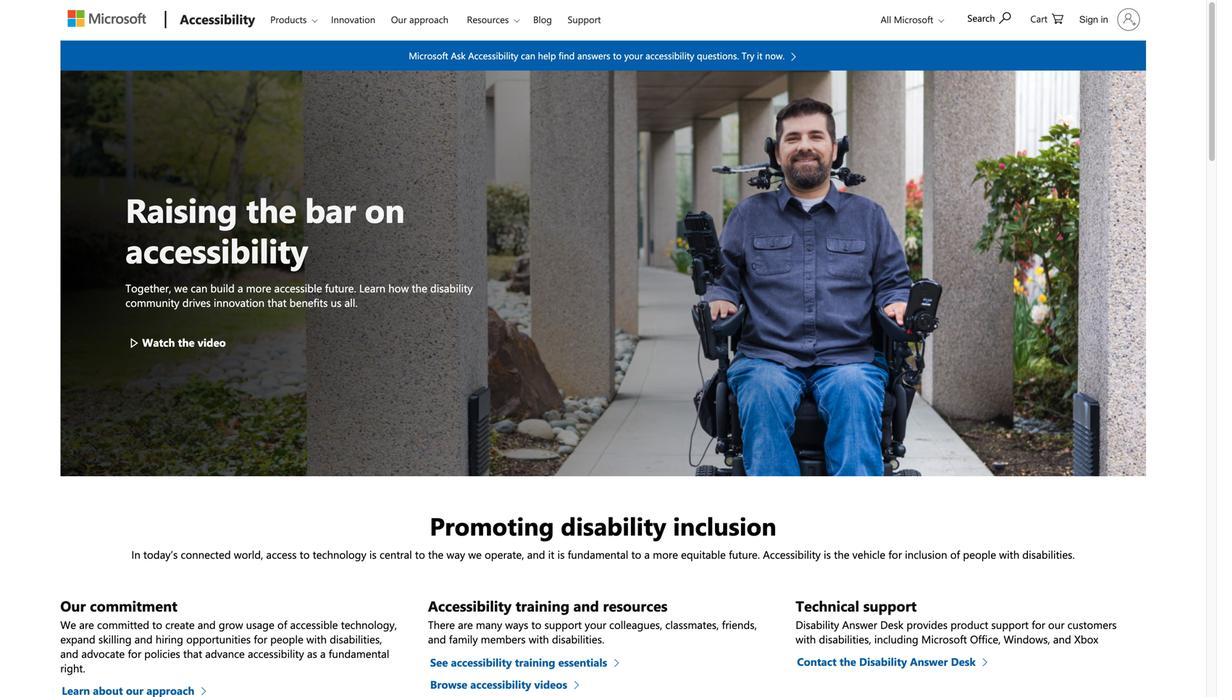 Task type: vqa. For each thing, say whether or not it's contained in the screenshot.
top disabilities.
yes



Task type: describe. For each thing, give the bounding box(es) containing it.
and up see
[[428, 633, 446, 647]]

blog link
[[527, 1, 559, 36]]

future. accessibility
[[729, 548, 821, 562]]

0 vertical spatial your
[[624, 49, 643, 62]]

desk for support
[[881, 618, 904, 633]]

in
[[1101, 14, 1109, 25]]

people inside our commitment we are committed to create and grow usage of accessible technology, expand skilling and hiring opportunities for people with disabilities, and advocate for policies that advance accessibility as a fundamental right.
[[270, 633, 304, 647]]

benefits
[[290, 296, 328, 310]]

with inside our commitment we are committed to create and grow usage of accessible technology, expand skilling and hiring opportunities for people with disabilities, and advocate for policies that advance accessibility as a fundamental right.
[[307, 633, 327, 647]]

in
[[131, 548, 140, 562]]

all microsoft
[[881, 13, 934, 26]]

answer for the
[[910, 655, 948, 670]]

innovation
[[214, 296, 265, 310]]

promoting
[[430, 510, 554, 542]]

world,
[[234, 548, 263, 562]]

product
[[951, 618, 989, 633]]

resources button
[[458, 1, 532, 38]]

to up resources
[[632, 548, 642, 562]]

approach
[[409, 13, 449, 26]]

a inside our commitment we are committed to create and grow usage of accessible technology, expand skilling and hiring opportunities for people with disabilities, and advocate for policies that advance accessibility as a fundamental right.
[[320, 647, 326, 662]]

the left vehicle
[[834, 548, 850, 562]]

essentials
[[559, 656, 607, 670]]

innovation link
[[325, 1, 382, 36]]

browse accessibility videos
[[430, 678, 568, 692]]

customers
[[1068, 618, 1117, 633]]

our approach
[[391, 13, 449, 26]]

microsoft inside technical support disability answer desk provides product support for our customers with disabilities, including microsoft office, windows, and xbox
[[922, 633, 967, 647]]

disabilities, inside technical support disability answer desk provides product support for our customers with disabilities, including microsoft office, windows, and xbox
[[819, 633, 872, 647]]

our for commitment
[[60, 597, 86, 616]]

all.
[[345, 296, 358, 310]]

family
[[449, 633, 478, 647]]

technology,
[[341, 618, 397, 633]]

blog
[[533, 13, 552, 26]]

accessible inside our commitment we are committed to create and grow usage of accessible technology, expand skilling and hiring opportunities for people with disabilities, and advocate for policies that advance accessibility as a fundamental right.
[[290, 618, 338, 633]]

office,
[[970, 633, 1001, 647]]

see accessibility training essentials
[[430, 656, 607, 670]]

microsoft ask accessibility can help find answers to your accessibility questions. try it now. link
[[60, 41, 1146, 71]]

cart link
[[1031, 1, 1064, 36]]

vehicle
[[853, 548, 886, 562]]

disabilities, inside our commitment we are committed to create and grow usage of accessible technology, expand skilling and hiring opportunities for people with disabilities, and advocate for policies that advance accessibility as a fundamental right.
[[330, 633, 382, 647]]

for right grow
[[254, 633, 267, 647]]

ways
[[505, 618, 529, 633]]

of inside our commitment we are committed to create and grow usage of accessible technology, expand skilling and hiring opportunities for people with disabilities, and advocate for policies that advance accessibility as a fundamental right.
[[278, 618, 287, 633]]

how
[[389, 281, 409, 296]]

all microsoft button
[[869, 1, 949, 38]]

accessibility left questions.
[[646, 49, 695, 62]]

products button
[[261, 1, 329, 38]]

innovation
[[331, 13, 376, 26]]

opportunities
[[186, 633, 251, 647]]

more inside promoting disability inclusion in today's connected world, access to technology is central to the way we operate, and it is fundamental to a more equitable future. accessibility is the vehicle for inclusion of people with disabilities.
[[653, 548, 678, 562]]

support inside accessibility training and resources there are many ways to support your colleagues, classmates, friends, and family members with disabilities.
[[545, 618, 582, 633]]

we inside together, we can build a more accessible future. learn how the disability community drives innovation that benefits us all.
[[174, 281, 188, 296]]

microsoft inside microsoft ask accessibility can help find answers to your accessibility questions. try it now. link
[[409, 49, 448, 62]]

disabilities. inside accessibility training and resources there are many ways to support your colleagues, classmates, friends, and family members with disabilities.
[[552, 633, 605, 647]]

learn
[[359, 281, 386, 296]]

search button
[[961, 2, 1018, 33]]

with inside accessibility training and resources there are many ways to support your colleagues, classmates, friends, and family members with disabilities.
[[529, 633, 549, 647]]

right.
[[60, 662, 85, 676]]

a inside promoting disability inclusion in today's connected world, access to technology is central to the way we operate, and it is fundamental to a more equitable future. accessibility is the vehicle for inclusion of people with disabilities.
[[645, 548, 650, 562]]

of inside promoting disability inclusion in today's connected world, access to technology is central to the way we operate, and it is fundamental to a more equitable future. accessibility is the vehicle for inclusion of people with disabilities.
[[951, 548, 960, 562]]

fundamental inside promoting disability inclusion in today's connected world, access to technology is central to the way we operate, and it is fundamental to a more equitable future. accessibility is the vehicle for inclusion of people with disabilities.
[[568, 548, 629, 562]]

accessibility up browse accessibility videos at the left of page
[[451, 656, 512, 670]]

search
[[968, 12, 996, 24]]

raising
[[125, 187, 237, 231]]

that inside together, we can build a more accessible future. learn how the disability community drives innovation that benefits us all.
[[268, 296, 287, 310]]

disability for technical
[[796, 618, 840, 633]]

us
[[331, 296, 342, 310]]

create
[[165, 618, 195, 633]]

microsoft ask accessibility can help find answers to your accessibility questions. try it now.
[[409, 49, 785, 62]]

to inside accessibility training and resources there are many ways to support your colleagues, classmates, friends, and family members with disabilities.
[[532, 618, 542, 633]]

we inside promoting disability inclusion in today's connected world, access to technology is central to the way we operate, and it is fundamental to a more equitable future. accessibility is the vehicle for inclusion of people with disabilities.
[[468, 548, 482, 562]]

answer for support
[[843, 618, 878, 633]]

sign in link
[[1071, 2, 1146, 37]]

drives
[[182, 296, 211, 310]]

technical
[[796, 597, 860, 616]]

technology
[[313, 548, 367, 562]]

we
[[60, 618, 76, 633]]

our commitment we are committed to create and grow usage of accessible technology, expand skilling and hiring opportunities for people with disabilities, and advocate for policies that advance accessibility as a fundamental right.
[[60, 597, 397, 676]]

resources
[[467, 13, 509, 26]]

for inside promoting disability inclusion in today's connected world, access to technology is central to the way we operate, and it is fundamental to a more equitable future. accessibility is the vehicle for inclusion of people with disabilities.
[[889, 548, 902, 562]]

answers
[[577, 49, 611, 62]]

provides
[[907, 618, 948, 633]]

browse
[[430, 678, 468, 692]]

disability inside together, we can build a more accessible future. learn how the disability community drives innovation that benefits us all.
[[430, 281, 473, 296]]

disability inside promoting disability inclusion in today's connected world, access to technology is central to the way we operate, and it is fundamental to a more equitable future. accessibility is the vehicle for inclusion of people with disabilities.
[[561, 510, 667, 542]]

all
[[881, 13, 892, 26]]

sign in
[[1080, 14, 1109, 25]]

together, we can build a more accessible future. learn how the disability community drives innovation that benefits us all.
[[125, 281, 473, 310]]

there
[[428, 618, 455, 633]]

many
[[476, 618, 502, 633]]

for inside technical support disability answer desk provides product support for our customers with disabilities, including microsoft office, windows, and xbox
[[1032, 618, 1046, 633]]

expand
[[60, 633, 95, 647]]

watch the video
[[142, 335, 226, 350]]

questions.
[[697, 49, 739, 62]]

accessibility for accessibility training and resources there are many ways to support your colleagues, classmates, friends, and family members with disabilities.
[[428, 597, 512, 616]]

see
[[430, 656, 448, 670]]

watch
[[142, 335, 175, 350]]

accessibility link
[[173, 1, 260, 40]]

1 horizontal spatial support
[[864, 597, 917, 616]]

the inside together, we can build a more accessible future. learn how the disability community drives innovation that benefits us all.
[[412, 281, 427, 296]]

hiring
[[156, 633, 183, 647]]

windows,
[[1004, 633, 1051, 647]]

contact the disability answer desk link
[[796, 647, 993, 676]]

including
[[875, 633, 919, 647]]

our
[[1049, 618, 1065, 633]]



Task type: locate. For each thing, give the bounding box(es) containing it.
disability
[[796, 618, 840, 633], [860, 655, 907, 670]]

of up technical support disability answer desk provides product support for our customers with disabilities, including microsoft office, windows, and xbox
[[951, 548, 960, 562]]

training up "videos"
[[515, 656, 556, 670]]

accessibility inside our commitment we are committed to create and grow usage of accessible technology, expand skilling and hiring opportunities for people with disabilities, and advocate for policies that advance accessibility as a fundamental right.
[[248, 647, 304, 662]]

that inside our commitment we are committed to create and grow usage of accessible technology, expand skilling and hiring opportunities for people with disabilities, and advocate for policies that advance accessibility as a fundamental right.
[[183, 647, 202, 662]]

2 horizontal spatial support
[[992, 618, 1029, 633]]

1 vertical spatial accessible
[[290, 618, 338, 633]]

1 vertical spatial that
[[183, 647, 202, 662]]

our for approach
[[391, 13, 407, 26]]

1 vertical spatial it
[[548, 548, 555, 562]]

with inside technical support disability answer desk provides product support for our customers with disabilities, including microsoft office, windows, and xbox
[[796, 633, 816, 647]]

1 horizontal spatial are
[[458, 618, 473, 633]]

and right operate,
[[527, 548, 545, 562]]

2 disabilities, from the left
[[819, 633, 872, 647]]

to right access
[[300, 548, 310, 562]]

video
[[198, 335, 226, 350]]

disability for contact
[[860, 655, 907, 670]]

2 horizontal spatial a
[[645, 548, 650, 562]]

committed
[[97, 618, 149, 633]]

contact
[[797, 655, 837, 670]]

support up including
[[864, 597, 917, 616]]

microsoft inside all microsoft "dropdown button"
[[894, 13, 934, 26]]

disability down technical
[[796, 618, 840, 633]]

disabilities, up "contact"
[[819, 633, 872, 647]]

support right the product
[[992, 618, 1029, 633]]

and left hiring
[[135, 633, 153, 647]]

1 vertical spatial can
[[191, 281, 208, 296]]

0 horizontal spatial our
[[60, 597, 86, 616]]

bar
[[305, 187, 356, 231]]

1 vertical spatial people
[[270, 633, 304, 647]]

is left central
[[369, 548, 377, 562]]

to right the answers
[[613, 49, 622, 62]]

desk
[[881, 618, 904, 633], [951, 655, 976, 670]]

1 vertical spatial disability
[[561, 510, 667, 542]]

0 horizontal spatial disability
[[796, 618, 840, 633]]

accessibility inside accessibility training and resources there are many ways to support your colleagues, classmates, friends, and family members with disabilities.
[[428, 597, 512, 616]]

0 horizontal spatial inclusion
[[673, 510, 777, 542]]

0 horizontal spatial people
[[270, 633, 304, 647]]

0 horizontal spatial more
[[246, 281, 271, 296]]

and left grow
[[198, 618, 216, 633]]

our left 'approach'
[[391, 13, 407, 26]]

as
[[307, 647, 317, 662]]

inclusion right vehicle
[[905, 548, 948, 562]]

1 vertical spatial inclusion
[[905, 548, 948, 562]]

policies
[[144, 647, 180, 662]]

the right "contact"
[[840, 655, 857, 670]]

desk for the
[[951, 655, 976, 670]]

for right vehicle
[[889, 548, 902, 562]]

1 vertical spatial a
[[645, 548, 650, 562]]

can inside together, we can build a more accessible future. learn how the disability community drives innovation that benefits us all.
[[191, 281, 208, 296]]

microsoft right all
[[894, 13, 934, 26]]

0 horizontal spatial that
[[183, 647, 202, 662]]

support link
[[561, 1, 608, 36]]

0 vertical spatial accessible
[[274, 281, 322, 296]]

a
[[238, 281, 243, 296], [645, 548, 650, 562], [320, 647, 326, 662]]

raising the bar on accessibility main content
[[0, 41, 1207, 698]]

microsoft
[[894, 13, 934, 26], [409, 49, 448, 62], [922, 633, 967, 647]]

members
[[481, 633, 526, 647]]

classmates,
[[666, 618, 719, 633]]

accessible inside together, we can build a more accessible future. learn how the disability community drives innovation that benefits us all.
[[274, 281, 322, 296]]

can left 'help'
[[521, 49, 536, 62]]

the left bar
[[246, 187, 296, 231]]

inclusion up equitable
[[673, 510, 777, 542]]

0 vertical spatial we
[[174, 281, 188, 296]]

0 vertical spatial our
[[391, 13, 407, 26]]

the inside contact the disability answer desk link
[[840, 655, 857, 670]]

1 horizontal spatial disability
[[860, 655, 907, 670]]

accessibility
[[180, 10, 255, 28], [468, 49, 518, 62], [428, 597, 512, 616]]

together,
[[125, 281, 171, 296]]

fundamental
[[568, 548, 629, 562], [329, 647, 389, 662]]

1 vertical spatial our
[[60, 597, 86, 616]]

now.
[[765, 49, 785, 62]]

0 vertical spatial answer
[[843, 618, 878, 633]]

help
[[538, 49, 556, 62]]

connected
[[181, 548, 231, 562]]

accessible
[[274, 281, 322, 296], [290, 618, 338, 633]]

of right usage
[[278, 618, 287, 633]]

0 vertical spatial can
[[521, 49, 536, 62]]

0 horizontal spatial disability
[[430, 281, 473, 296]]

our up we
[[60, 597, 86, 616]]

is left vehicle
[[824, 548, 831, 562]]

people
[[963, 548, 997, 562], [270, 633, 304, 647]]

0 horizontal spatial answer
[[843, 618, 878, 633]]

1 horizontal spatial can
[[521, 49, 536, 62]]

it inside promoting disability inclusion in today's connected world, access to technology is central to the way we operate, and it is fundamental to a more equitable future. accessibility is the vehicle for inclusion of people with disabilities.
[[548, 548, 555, 562]]

with inside promoting disability inclusion in today's connected world, access to technology is central to the way we operate, and it is fundamental to a more equitable future. accessibility is the vehicle for inclusion of people with disabilities.
[[999, 548, 1020, 562]]

more left equitable
[[653, 548, 678, 562]]

xbox
[[1075, 633, 1099, 647]]

friends,
[[722, 618, 757, 633]]

0 vertical spatial that
[[268, 296, 287, 310]]

videos
[[534, 678, 568, 692]]

disability inside technical support disability answer desk provides product support for our customers with disabilities, including microsoft office, windows, and xbox
[[796, 618, 840, 633]]

1 horizontal spatial disabilities,
[[819, 633, 872, 647]]

1 horizontal spatial it
[[757, 49, 763, 62]]

1 vertical spatial we
[[468, 548, 482, 562]]

we right 'way'
[[468, 548, 482, 562]]

more right build in the top left of the page
[[246, 281, 271, 296]]

1 vertical spatial training
[[515, 656, 556, 670]]

inclusion
[[673, 510, 777, 542], [905, 548, 948, 562]]

1 horizontal spatial that
[[268, 296, 287, 310]]

try
[[742, 49, 755, 62]]

1 horizontal spatial answer
[[910, 655, 948, 670]]

accessible left the us
[[274, 281, 322, 296]]

grow
[[219, 618, 243, 633]]

0 horizontal spatial your
[[585, 618, 607, 633]]

and down we
[[60, 647, 78, 662]]

2 vertical spatial microsoft
[[922, 633, 967, 647]]

browse accessibility videos link
[[429, 672, 775, 694]]

1 vertical spatial microsoft
[[409, 49, 448, 62]]

0 horizontal spatial it
[[548, 548, 555, 562]]

the inside the watch the video 'button'
[[178, 335, 195, 350]]

1 vertical spatial answer
[[910, 655, 948, 670]]

0 horizontal spatial disabilities.
[[552, 633, 605, 647]]

contact the disability answer desk
[[797, 655, 976, 670]]

disability
[[430, 281, 473, 296], [561, 510, 667, 542]]

1 horizontal spatial your
[[624, 49, 643, 62]]

way
[[447, 548, 465, 562]]

1 horizontal spatial a
[[320, 647, 326, 662]]

a inside together, we can build a more accessible future. learn how the disability community drives innovation that benefits us all.
[[238, 281, 243, 296]]

disabilities. inside promoting disability inclusion in today's connected world, access to technology is central to the way we operate, and it is fundamental to a more equitable future. accessibility is the vehicle for inclusion of people with disabilities.
[[1023, 548, 1075, 562]]

resources
[[603, 597, 668, 616]]

microsoft left ask
[[409, 49, 448, 62]]

build
[[210, 281, 235, 296]]

1 vertical spatial fundamental
[[329, 647, 389, 662]]

the left video at left
[[178, 335, 195, 350]]

the inside raising the bar on accessibility
[[246, 187, 296, 231]]

our inside our commitment we are committed to create and grow usage of accessible technology, expand skilling and hiring opportunities for people with disabilities, and advocate for policies that advance accessibility as a fundamental right.
[[60, 597, 86, 616]]

answer inside technical support disability answer desk provides product support for our customers with disabilities, including microsoft office, windows, and xbox
[[843, 618, 878, 633]]

1 horizontal spatial disabilities.
[[1023, 548, 1075, 562]]

support up essentials
[[545, 618, 582, 633]]

1 disabilities, from the left
[[330, 633, 382, 647]]

desk down office,
[[951, 655, 976, 670]]

to left "create"
[[152, 618, 162, 633]]

are right we
[[79, 618, 94, 633]]

ask
[[451, 49, 466, 62]]

0 vertical spatial desk
[[881, 618, 904, 633]]

accessible up as
[[290, 618, 338, 633]]

2 vertical spatial accessibility
[[428, 597, 512, 616]]

accessibility inside raising the bar on accessibility
[[125, 228, 308, 272]]

central
[[380, 548, 412, 562]]

0 horizontal spatial are
[[79, 618, 94, 633]]

0 vertical spatial microsoft
[[894, 13, 934, 26]]

support
[[568, 13, 601, 26]]

accessibility for accessibility
[[180, 10, 255, 28]]

your up 'see accessibility training essentials' link
[[585, 618, 607, 633]]

accessibility up build in the top left of the page
[[125, 228, 308, 272]]

operate,
[[485, 548, 524, 562]]

1 horizontal spatial people
[[963, 548, 997, 562]]

microsoft image
[[68, 10, 146, 27]]

people left as
[[270, 633, 304, 647]]

0 vertical spatial people
[[963, 548, 997, 562]]

more inside together, we can build a more accessible future. learn how the disability community drives innovation that benefits us all.
[[246, 281, 271, 296]]

raising the bar on accessibility
[[125, 187, 405, 272]]

technical support disability answer desk provides product support for our customers with disabilities, including microsoft office, windows, and xbox
[[796, 597, 1117, 647]]

and
[[527, 548, 545, 562], [574, 597, 599, 616], [198, 618, 216, 633], [135, 633, 153, 647], [428, 633, 446, 647], [1054, 633, 1072, 647], [60, 647, 78, 662]]

to inside our commitment we are committed to create and grow usage of accessible technology, expand skilling and hiring opportunities for people with disabilities, and advocate for policies that advance accessibility as a fundamental right.
[[152, 618, 162, 633]]

for left our
[[1032, 618, 1046, 633]]

to right ways
[[532, 618, 542, 633]]

the left 'way'
[[428, 548, 444, 562]]

0 vertical spatial a
[[238, 281, 243, 296]]

we right together,
[[174, 281, 188, 296]]

disabilities, right as
[[330, 633, 382, 647]]

fundamental down technology,
[[329, 647, 389, 662]]

desk inside technical support disability answer desk provides product support for our customers with disabilities, including microsoft office, windows, and xbox
[[881, 618, 904, 633]]

0 vertical spatial disability
[[796, 618, 840, 633]]

advance
[[205, 647, 245, 662]]

1 horizontal spatial fundamental
[[568, 548, 629, 562]]

1 vertical spatial desk
[[951, 655, 976, 670]]

can left build in the top left of the page
[[191, 281, 208, 296]]

1 horizontal spatial disability
[[561, 510, 667, 542]]

community
[[125, 296, 179, 310]]

0 horizontal spatial can
[[191, 281, 208, 296]]

access
[[266, 548, 297, 562]]

accessibility training and resources there are many ways to support your colleagues, classmates, friends, and family members with disabilities.
[[428, 597, 757, 647]]

your right the answers
[[624, 49, 643, 62]]

cart
[[1031, 12, 1048, 25]]

accessibility left products
[[180, 10, 255, 28]]

1 vertical spatial disability
[[860, 655, 907, 670]]

the
[[246, 187, 296, 231], [412, 281, 427, 296], [178, 335, 195, 350], [428, 548, 444, 562], [834, 548, 850, 562], [840, 655, 857, 670]]

a up resources
[[645, 548, 650, 562]]

is right operate,
[[558, 548, 565, 562]]

2 vertical spatial a
[[320, 647, 326, 662]]

usage
[[246, 618, 275, 633]]

1 horizontal spatial we
[[468, 548, 482, 562]]

accessibility up 'many'
[[428, 597, 512, 616]]

accessibility right ask
[[468, 49, 518, 62]]

0 horizontal spatial desk
[[881, 618, 904, 633]]

1 horizontal spatial desk
[[951, 655, 976, 670]]

0 horizontal spatial of
[[278, 618, 287, 633]]

2 are from the left
[[458, 618, 473, 633]]

are inside accessibility training and resources there are many ways to support your colleagues, classmates, friends, and family members with disabilities.
[[458, 618, 473, 633]]

sign
[[1080, 14, 1099, 25]]

0 vertical spatial disability
[[430, 281, 473, 296]]

accessibility down see accessibility training essentials
[[471, 678, 531, 692]]

0 horizontal spatial disabilities,
[[330, 633, 382, 647]]

disabilities. up essentials
[[552, 633, 605, 647]]

0 horizontal spatial a
[[238, 281, 243, 296]]

answer down "provides"
[[910, 655, 948, 670]]

and inside promoting disability inclusion in today's connected world, access to technology is central to the way we operate, and it is fundamental to a more equitable future. accessibility is the vehicle for inclusion of people with disabilities.
[[527, 548, 545, 562]]

it
[[757, 49, 763, 62], [548, 548, 555, 562]]

1 horizontal spatial inclusion
[[905, 548, 948, 562]]

that left the benefits
[[268, 296, 287, 310]]

1 is from the left
[[369, 548, 377, 562]]

1 vertical spatial of
[[278, 618, 287, 633]]

3 is from the left
[[824, 548, 831, 562]]

1 vertical spatial accessibility
[[468, 49, 518, 62]]

of
[[951, 548, 960, 562], [278, 618, 287, 633]]

and inside technical support disability answer desk provides product support for our customers with disabilities, including microsoft office, windows, and xbox
[[1054, 633, 1072, 647]]

products
[[270, 13, 307, 26]]

Search search field
[[961, 2, 1026, 33]]

for left policies at the left bottom of the page
[[128, 647, 141, 662]]

future.
[[325, 281, 356, 296]]

advocate
[[81, 647, 125, 662]]

accessibility down usage
[[248, 647, 304, 662]]

1 horizontal spatial our
[[391, 13, 407, 26]]

1 vertical spatial more
[[653, 548, 678, 562]]

0 vertical spatial training
[[516, 597, 570, 616]]

a right build in the top left of the page
[[238, 281, 243, 296]]

your inside accessibility training and resources there are many ways to support your colleagues, classmates, friends, and family members with disabilities.
[[585, 618, 607, 633]]

0 horizontal spatial we
[[174, 281, 188, 296]]

1 horizontal spatial of
[[951, 548, 960, 562]]

are
[[79, 618, 94, 633], [458, 618, 473, 633]]

0 vertical spatial more
[[246, 281, 271, 296]]

0 horizontal spatial fundamental
[[329, 647, 389, 662]]

0 vertical spatial fundamental
[[568, 548, 629, 562]]

the right how
[[412, 281, 427, 296]]

people inside promoting disability inclusion in today's connected world, access to technology is central to the way we operate, and it is fundamental to a more equitable future. accessibility is the vehicle for inclusion of people with disabilities.
[[963, 548, 997, 562]]

fundamental inside our commitment we are committed to create and grow usage of accessible technology, expand skilling and hiring opportunities for people with disabilities, and advocate for policies that advance accessibility as a fundamental right.
[[329, 647, 389, 662]]

skilling
[[98, 633, 132, 647]]

a right as
[[320, 647, 326, 662]]

find
[[559, 49, 575, 62]]

0 vertical spatial it
[[757, 49, 763, 62]]

training up ways
[[516, 597, 570, 616]]

microsoft left office,
[[922, 633, 967, 647]]

it right try
[[757, 49, 763, 62]]

answer down technical
[[843, 618, 878, 633]]

2 is from the left
[[558, 548, 565, 562]]

fundamental up resources
[[568, 548, 629, 562]]

0 vertical spatial of
[[951, 548, 960, 562]]

is
[[369, 548, 377, 562], [558, 548, 565, 562], [824, 548, 831, 562]]

1 vertical spatial disabilities.
[[552, 633, 605, 647]]

2 horizontal spatial is
[[824, 548, 831, 562]]

that
[[268, 296, 287, 310], [183, 647, 202, 662]]

and left 'xbox'
[[1054, 633, 1072, 647]]

0 vertical spatial disabilities.
[[1023, 548, 1075, 562]]

0 horizontal spatial is
[[369, 548, 377, 562]]

see accessibility training essentials link
[[429, 648, 775, 672]]

are inside our commitment we are committed to create and grow usage of accessible technology, expand skilling and hiring opportunities for people with disabilities, and advocate for policies that advance accessibility as a fundamental right.
[[79, 618, 94, 633]]

disability down including
[[860, 655, 907, 670]]

support
[[864, 597, 917, 616], [545, 618, 582, 633], [992, 618, 1029, 633]]

on
[[365, 187, 405, 231]]

0 horizontal spatial support
[[545, 618, 582, 633]]

to right central
[[415, 548, 425, 562]]

0 vertical spatial accessibility
[[180, 10, 255, 28]]

1 horizontal spatial more
[[653, 548, 678, 562]]

watch the video button
[[127, 328, 229, 357]]

1 vertical spatial your
[[585, 618, 607, 633]]

commitment
[[90, 597, 178, 616]]

it right operate,
[[548, 548, 555, 562]]

1 horizontal spatial is
[[558, 548, 565, 562]]

disabilities. up our
[[1023, 548, 1075, 562]]

and left resources
[[574, 597, 599, 616]]

that right policies at the left bottom of the page
[[183, 647, 202, 662]]

people up technical support disability answer desk provides product support for our customers with disabilities, including microsoft office, windows, and xbox
[[963, 548, 997, 562]]

0 vertical spatial inclusion
[[673, 510, 777, 542]]

equitable
[[681, 548, 726, 562]]

desk left "provides"
[[881, 618, 904, 633]]

accessibility
[[646, 49, 695, 62], [125, 228, 308, 272], [248, 647, 304, 662], [451, 656, 512, 670], [471, 678, 531, 692]]

are left 'many'
[[458, 618, 473, 633]]

1 are from the left
[[79, 618, 94, 633]]

disabilities.
[[1023, 548, 1075, 562], [552, 633, 605, 647]]

training inside accessibility training and resources there are many ways to support your colleagues, classmates, friends, and family members with disabilities.
[[516, 597, 570, 616]]



